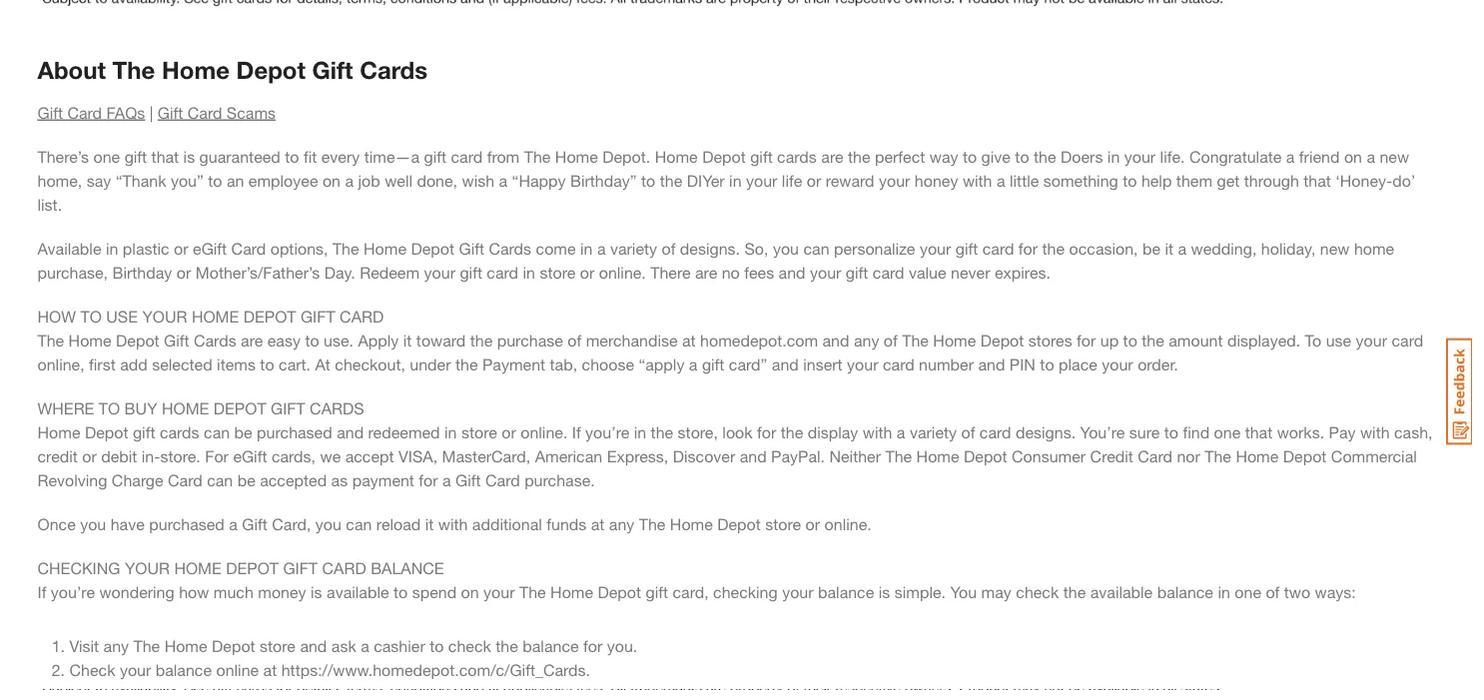 Task type: describe. For each thing, give the bounding box(es) containing it.
the inside checking your home depot gift card balance if you're wondering how much money is available to spend on your the home depot gift card, checking your balance is simple. you may check the available balance in one of two ways:
[[1064, 582, 1086, 601]]

card up purchase
[[487, 263, 519, 282]]

discover
[[673, 447, 736, 466]]

if inside checking your home depot gift card balance if you're wondering how much money is available to spend on your the home depot gift card, checking your balance is simple. you may check the available balance in one of two ways:
[[37, 582, 46, 601]]

available in plastic or egift card options, the home depot gift cards come in a variety of designs. so, you can personalize your gift card for the occasion, be it a wedding, holiday, new home purchase, birthday or mother's/father's day. redeem your gift card in store or online. there are no fees and your gift card value never expires.
[[37, 239, 1399, 282]]

for inside available in plastic or egift card options, the home depot gift cards come in a variety of designs. so, you can personalize your gift card for the occasion, be it a wedding, holiday, new home purchase, birthday or mother's/father's day. redeem your gift card in store or online. there are no fees and your gift card value never expires.
[[1019, 239, 1038, 258]]

display
[[808, 423, 859, 442]]

of inside where to buy home depot gift cards home depot gift cards can be purchased and redeemed in store or online. if you're in the store, look for the display with a variety of card designs. you're sure to find one that works. pay with cash, credit or debit in-store. for egift cards, we accept visa, mastercard, american express, discover and paypal. neither the home depot consumer credit card nor the home depot commercial revolving charge card can be accepted as payment for a gift card purchase.
[[962, 423, 976, 442]]

wondering
[[99, 582, 175, 601]]

and down homedepot.com
[[772, 355, 799, 374]]

in up express,
[[634, 423, 647, 442]]

buy
[[125, 399, 157, 418]]

home down works.
[[1236, 447, 1279, 466]]

2 vertical spatial be
[[237, 471, 256, 490]]

card inside checking your home depot gift card balance if you're wondering how much money is available to spend on your the home depot gift card, checking your balance is simple. you may check the available balance in one of two ways:
[[322, 558, 366, 577]]

in up the mastercard,
[[445, 423, 457, 442]]

once
[[37, 515, 76, 534]]

commercial
[[1332, 447, 1418, 466]]

home up number
[[934, 331, 976, 350]]

in up purchase
[[523, 263, 536, 282]]

about
[[37, 55, 106, 83]]

list.
[[37, 195, 62, 214]]

occasion,
[[1070, 239, 1139, 258]]

gift up 'toward'
[[460, 263, 482, 282]]

gift up the there's
[[37, 103, 63, 122]]

card inside the how to use your home depot gift card the home depot gift cards are easy to use. apply it toward the purchase of merchandise at homedepot.com and any of the home depot stores for up to the amount displayed. to use your card online, first add selected items to cart. at checkout, under the payment tab, choose "apply a gift card" and insert your card number and pin to place your order.
[[340, 307, 384, 326]]

gift up the never
[[956, 239, 978, 258]]

egift inside available in plastic or egift card options, the home depot gift cards come in a variety of designs. so, you can personalize your gift card for the occasion, be it a wedding, holiday, new home purchase, birthday or mother's/father's day. redeem your gift card in store or online. there are no fees and your gift card value never expires.
[[193, 239, 227, 258]]

add
[[120, 355, 148, 374]]

depot up pin
[[981, 331, 1024, 350]]

neither
[[830, 447, 881, 466]]

gift down personalize
[[846, 263, 869, 282]]

the left diyer at the top
[[660, 171, 683, 190]]

of inside available in plastic or egift card options, the home depot gift cards come in a variety of designs. so, you can personalize your gift card for the occasion, be it a wedding, holiday, new home purchase, birthday or mother's/father's day. redeem your gift card in store or online. there are no fees and your gift card value never expires.
[[662, 239, 676, 258]]

to left an
[[208, 171, 222, 190]]

gift inside where to buy home depot gift cards home depot gift cards can be purchased and redeemed in store or online. if you're in the store, look for the display with a variety of card designs. you're sure to find one that works. pay with cash, credit or debit in-store. for egift cards, we accept visa, mastercard, american express, discover and paypal. neither the home depot consumer credit card nor the home depot commercial revolving charge card can be accepted as payment for a gift card purchase.
[[456, 471, 481, 490]]

gift inside available in plastic or egift card options, the home depot gift cards come in a variety of designs. so, you can personalize your gift card for the occasion, be it a wedding, holiday, new home purchase, birthday or mother's/father's day. redeem your gift card in store or online. there are no fees and your gift card value never expires.
[[459, 239, 485, 258]]

under
[[410, 355, 451, 374]]

1 horizontal spatial is
[[311, 582, 322, 601]]

depot inside where to buy home depot gift cards home depot gift cards can be purchased and redeemed in store or online. if you're in the store, look for the display with a variety of card designs. you're sure to find one that works. pay with cash, credit or debit in-store. for egift cards, we accept visa, mastercard, american express, discover and paypal. neither the home depot consumer credit card nor the home depot commercial revolving charge card can be accepted as payment for a gift card purchase.
[[214, 399, 266, 418]]

gift card faqs link
[[37, 103, 145, 122]]

time—a
[[364, 147, 420, 166]]

the up paypal. at bottom
[[781, 423, 804, 442]]

in inside checking your home depot gift card balance if you're wondering how much money is available to spend on your the home depot gift card, checking your balance is simple. you may check the available balance in one of two ways:
[[1218, 582, 1231, 601]]

or up merchandise
[[580, 263, 595, 282]]

one inside checking your home depot gift card balance if you're wondering how much money is available to spend on your the home depot gift card, checking your balance is simple. you may check the available balance in one of two ways:
[[1235, 582, 1262, 601]]

any inside visit any the home depot store and ask a cashier to check the balance for you. check your balance online at https://www.homedepot.com/c/gift_cards.
[[103, 636, 129, 655]]

nor
[[1177, 447, 1201, 466]]

with up "commercial" on the bottom right
[[1361, 423, 1390, 442]]

pin
[[1010, 355, 1036, 374]]

depot down works.
[[1284, 447, 1327, 466]]

fit
[[304, 147, 317, 166]]

'honey-
[[1336, 171, 1393, 190]]

a left card,
[[229, 515, 238, 534]]

gift inside checking your home depot gift card balance if you're wondering how much money is available to spend on your the home depot gift card, checking your balance is simple. you may check the available balance in one of two ways:
[[646, 582, 668, 601]]

visit any the home depot store and ask a cashier to check the balance for you. check your balance online at https://www.homedepot.com/c/gift_cards.
[[69, 636, 638, 679]]

to inside visit any the home depot store and ask a cashier to check the balance for you. check your balance online at https://www.homedepot.com/c/gift_cards.
[[430, 636, 444, 655]]

accepted
[[260, 471, 327, 490]]

use
[[1326, 331, 1352, 350]]

or up revolving
[[82, 447, 97, 466]]

depot up 'add'
[[116, 331, 159, 350]]

home inside checking your home depot gift card balance if you're wondering how much money is available to spend on your the home depot gift card, checking your balance is simple. you may check the available balance in one of two ways:
[[551, 582, 594, 601]]

a left friend
[[1287, 147, 1295, 166]]

are inside available in plastic or egift card options, the home depot gift cards come in a variety of designs. so, you can personalize your gift card for the occasion, be it a wedding, holiday, new home purchase, birthday or mother's/father's day. redeem your gift card in store or online. there are no fees and your gift card value never expires.
[[695, 263, 718, 282]]

home inside checking your home depot gift card balance if you're wondering how much money is available to spend on your the home depot gift card, checking your balance is simple. you may check the available balance in one of two ways:
[[174, 558, 222, 577]]

store inside where to buy home depot gift cards home depot gift cards can be purchased and redeemed in store or online. if you're in the store, look for the display with a variety of card designs. you're sure to find one that works. pay with cash, credit or debit in-store. for egift cards, we accept visa, mastercard, american express, discover and paypal. neither the home depot consumer credit card nor the home depot commercial revolving charge card can be accepted as payment for a gift card purchase.
[[462, 423, 497, 442]]

check inside visit any the home depot store and ask a cashier to check the balance for you. check your balance online at https://www.homedepot.com/c/gift_cards.
[[448, 636, 491, 655]]

funds
[[547, 515, 587, 534]]

as
[[331, 471, 348, 490]]

store inside visit any the home depot store and ask a cashier to check the balance for you. check your balance online at https://www.homedepot.com/c/gift_cards.
[[260, 636, 296, 655]]

online,
[[37, 355, 85, 374]]

online. inside where to buy home depot gift cards home depot gift cards can be purchased and redeemed in store or online. if you're in the store, look for the display with a variety of card designs. you're sure to find one that works. pay with cash, credit or debit in-store. for egift cards, we accept visa, mastercard, american express, discover and paypal. neither the home depot consumer credit card nor the home depot commercial revolving charge card can be accepted as payment for a gift card purchase.
[[521, 423, 568, 442]]

doers
[[1061, 147, 1103, 166]]

well
[[385, 171, 413, 190]]

place
[[1059, 355, 1098, 374]]

you're inside checking your home depot gift card balance if you're wondering how much money is available to spend on your the home depot gift card, checking your balance is simple. you may check the available balance in one of two ways:
[[51, 582, 95, 601]]

ways:
[[1315, 582, 1357, 601]]

depot up debit
[[85, 423, 128, 442]]

to left cart.
[[260, 355, 274, 374]]

a left wedding, on the right top of the page
[[1179, 239, 1187, 258]]

online
[[216, 660, 259, 679]]

to
[[1305, 331, 1322, 350]]

0 vertical spatial on
[[1345, 147, 1363, 166]]

or up the mastercard,
[[502, 423, 516, 442]]

gift left card,
[[242, 515, 268, 534]]

american
[[535, 447, 603, 466]]

ask
[[332, 636, 356, 655]]

in right doers
[[1108, 147, 1120, 166]]

gift inside the how to use your home depot gift card the home depot gift cards are easy to use. apply it toward the purchase of merchandise at homedepot.com and any of the home depot stores for up to the amount displayed. to use your card online, first add selected items to cart. at checkout, under the payment tab, choose "apply a gift card" and insert your card number and pin to place your order.
[[301, 307, 335, 326]]

to left the help
[[1123, 171, 1137, 190]]

1 vertical spatial purchased
[[149, 515, 225, 534]]

2 vertical spatial online.
[[825, 515, 872, 534]]

of down personalize
[[884, 331, 898, 350]]

to for where
[[99, 399, 120, 418]]

payment
[[483, 355, 546, 374]]

easy
[[268, 331, 301, 350]]

an
[[227, 171, 244, 190]]

a up the 'honey-
[[1367, 147, 1376, 166]]

home inside visit any the home depot store and ask a cashier to check the balance for you. check your balance online at https://www.homedepot.com/c/gift_cards.
[[164, 636, 207, 655]]

for down visa,
[[419, 471, 438, 490]]

home up birthday"
[[555, 147, 598, 166]]

to right way
[[963, 147, 977, 166]]

or right plastic
[[174, 239, 188, 258]]

can down for
[[207, 471, 233, 490]]

can up for
[[204, 423, 230, 442]]

order.
[[1138, 355, 1179, 374]]

friend
[[1300, 147, 1340, 166]]

in right diyer at the top
[[729, 171, 742, 190]]

your right insert on the right bottom of the page
[[847, 355, 879, 374]]

scams
[[227, 103, 276, 122]]

and down cards
[[337, 423, 364, 442]]

home up first
[[69, 331, 112, 350]]

card inside where to buy home depot gift cards home depot gift cards can be purchased and redeemed in store or online. if you're in the store, look for the display with a variety of card designs. you're sure to find one that works. pay with cash, credit or debit in-store. for egift cards, we accept visa, mastercard, american express, discover and paypal. neither the home depot consumer credit card nor the home depot commercial revolving charge card can be accepted as payment for a gift card purchase.
[[980, 423, 1012, 442]]

egift inside where to buy home depot gift cards home depot gift cards can be purchased and redeemed in store or online. if you're in the store, look for the display with a variety of card designs. you're sure to find one that works. pay with cash, credit or debit in-store. for egift cards, we accept visa, mastercard, american express, discover and paypal. neither the home depot consumer credit card nor the home depot commercial revolving charge card can be accepted as payment for a gift card purchase.
[[233, 447, 267, 466]]

home inside where to buy home depot gift cards home depot gift cards can be purchased and redeemed in store or online. if you're in the store, look for the display with a variety of card designs. you're sure to find one that works. pay with cash, credit or debit in-store. for egift cards, we accept visa, mastercard, american express, discover and paypal. neither the home depot consumer credit card nor the home depot commercial revolving charge card can be accepted as payment for a gift card purchase.
[[162, 399, 209, 418]]

you're inside where to buy home depot gift cards home depot gift cards can be purchased and redeemed in store or online. if you're in the store, look for the display with a variety of card designs. you're sure to find one that works. pay with cash, credit or debit in-store. for egift cards, we accept visa, mastercard, american express, discover and paypal. neither the home depot consumer credit card nor the home depot commercial revolving charge card can be accepted as payment for a gift card purchase.
[[586, 423, 630, 442]]

your right checking at the bottom of the page
[[782, 582, 814, 601]]

2 vertical spatial it
[[425, 515, 434, 534]]

your inside checking your home depot gift card balance if you're wondering how much money is available to spend on your the home depot gift card, checking your balance is simple. you may check the available balance in one of two ways:
[[125, 558, 170, 577]]

plastic
[[123, 239, 170, 258]]

your right redeem
[[424, 263, 456, 282]]

your down perfect
[[879, 171, 911, 190]]

purchased inside where to buy home depot gift cards home depot gift cards can be purchased and redeemed in store or online. if you're in the store, look for the display with a variety of card designs. you're sure to find one that works. pay with cash, credit or debit in-store. for egift cards, we accept visa, mastercard, american express, discover and paypal. neither the home depot consumer credit card nor the home depot commercial revolving charge card can be accepted as payment for a gift card purchase.
[[257, 423, 332, 442]]

the right nor
[[1205, 447, 1232, 466]]

the right neither
[[886, 447, 912, 466]]

stores
[[1029, 331, 1073, 350]]

purchase,
[[37, 263, 108, 282]]

of up tab,
[[568, 331, 582, 350]]

homedepot.com
[[700, 331, 818, 350]]

or right birthday
[[177, 263, 191, 282]]

congratulate
[[1190, 147, 1282, 166]]

card down personalize
[[873, 263, 905, 282]]

a right come
[[597, 239, 606, 258]]

check
[[69, 660, 115, 679]]

card left number
[[883, 355, 915, 374]]

your up value
[[920, 239, 951, 258]]

1 vertical spatial be
[[234, 423, 252, 442]]

depot left consumer
[[964, 447, 1008, 466]]

to left fit at the top left
[[285, 147, 299, 166]]

there's one gift that is guaranteed to fit every time—a gift card from the home depot. home depot gift cards are the perfect way to give to the doers in your life. congratulate a friend on a new home, say "thank you" to an employee on a job well done, wish a "happy birthday" to the diyer in your life or reward your honey with a little something to help them get through that 'honey-do' list.
[[37, 147, 1421, 214]]

expires.
[[995, 263, 1051, 282]]

help
[[1142, 171, 1172, 190]]

new inside there's one gift that is guaranteed to fit every time—a gift card from the home depot. home depot gift cards are the perfect way to give to the doers in your life. congratulate a friend on a new home, say "thank you" to an employee on a job well done, wish a "happy birthday" to the diyer in your life or reward your honey with a little something to help them get through that 'honey-do' list.
[[1380, 147, 1410, 166]]

you
[[951, 582, 977, 601]]

and left pin
[[979, 355, 1005, 374]]

card left 'faqs'
[[67, 103, 102, 122]]

or down paypal. at bottom
[[806, 515, 820, 534]]

your up the help
[[1125, 147, 1156, 166]]

card right use
[[1392, 331, 1424, 350]]

in right come
[[580, 239, 593, 258]]

do'
[[1393, 171, 1416, 190]]

at
[[315, 355, 331, 374]]

merchandise
[[586, 331, 678, 350]]

2 horizontal spatial is
[[879, 582, 891, 601]]

card down store. in the left bottom of the page
[[168, 471, 203, 490]]

the down "how"
[[37, 331, 64, 350]]

"apply
[[639, 355, 685, 374]]

the up order. at bottom right
[[1142, 331, 1165, 350]]

visa,
[[399, 447, 438, 466]]

home up gift card scams link
[[162, 55, 230, 83]]

redeemed
[[368, 423, 440, 442]]

mastercard,
[[442, 447, 531, 466]]

store inside available in plastic or egift card options, the home depot gift cards come in a variety of designs. so, you can personalize your gift card for the occasion, be it a wedding, holiday, new home purchase, birthday or mother's/father's day. redeem your gift card in store or online. there are no fees and your gift card value never expires.
[[540, 263, 576, 282]]

of inside checking your home depot gift card balance if you're wondering how much money is available to spend on your the home depot gift card, checking your balance is simple. you may check the available balance in one of two ways:
[[1266, 582, 1280, 601]]

any inside the how to use your home depot gift card the home depot gift cards are easy to use. apply it toward the purchase of merchandise at homedepot.com and any of the home depot stores for up to the amount displayed. to use your card online, first add selected items to cart. at checkout, under the payment tab, choose "apply a gift card" and insert your card number and pin to place your order.
[[854, 331, 880, 350]]

the up reward
[[848, 147, 871, 166]]

home right neither
[[917, 447, 960, 466]]

the up little
[[1034, 147, 1057, 166]]

a inside the how to use your home depot gift card the home depot gift cards are easy to use. apply it toward the purchase of merchandise at homedepot.com and any of the home depot stores for up to the amount displayed. to use your card online, first add selected items to cart. at checkout, under the payment tab, choose "apply a gift card" and insert your card number and pin to place your order.
[[689, 355, 698, 374]]

value
[[909, 263, 947, 282]]

charge
[[112, 471, 163, 490]]

up
[[1101, 331, 1119, 350]]

the up payment at the bottom of the page
[[470, 331, 493, 350]]

little
[[1010, 171, 1039, 190]]

that inside where to buy home depot gift cards home depot gift cards can be purchased and redeemed in store or online. if you're in the store, look for the display with a variety of card designs. you're sure to find one that works. pay with cash, credit or debit in-store. for egift cards, we accept visa, mastercard, american express, discover and paypal. neither the home depot consumer credit card nor the home depot commercial revolving charge card can be accepted as payment for a gift card purchase.
[[1246, 423, 1273, 442]]

depot inside checking your home depot gift card balance if you're wondering how much money is available to spend on your the home depot gift card, checking your balance is simple. you may check the available balance in one of two ways:
[[598, 582, 642, 601]]

in left plastic
[[106, 239, 118, 258]]

a inside visit any the home depot store and ask a cashier to check the balance for you. check your balance online at https://www.homedepot.com/c/gift_cards.
[[361, 636, 369, 655]]

reload
[[377, 515, 421, 534]]

the inside visit any the home depot store and ask a cashier to check the balance for you. check your balance online at https://www.homedepot.com/c/gift_cards.
[[496, 636, 518, 655]]

and up insert on the right bottom of the page
[[823, 331, 850, 350]]

can left 'reload'
[[346, 515, 372, 534]]

1 vertical spatial that
[[1304, 171, 1332, 190]]

visit
[[69, 636, 99, 655]]

a left little
[[997, 171, 1006, 190]]

depot up scams
[[236, 55, 306, 83]]

the down 'toward'
[[456, 355, 478, 374]]

depot up checking at the bottom of the page
[[718, 515, 761, 534]]

accept
[[345, 447, 394, 466]]

card down the mastercard,
[[486, 471, 520, 490]]

the inside there's one gift that is guaranteed to fit every time—a gift card from the home depot. home depot gift cards are the perfect way to give to the doers in your life. congratulate a friend on a new home, say "thank you" to an employee on a job well done, wish a "happy birthday" to the diyer in your life or reward your honey with a little something to help them get through that 'honey-do' list.
[[524, 147, 551, 166]]

it inside the how to use your home depot gift card the home depot gift cards are easy to use. apply it toward the purchase of merchandise at homedepot.com and any of the home depot stores for up to the amount displayed. to use your card online, first add selected items to cart. at checkout, under the payment tab, choose "apply a gift card" and insert your card number and pin to place your order.
[[403, 331, 412, 350]]

one inside there's one gift that is guaranteed to fit every time—a gift card from the home depot. home depot gift cards are the perfect way to give to the doers in your life. congratulate a friend on a new home, say "thank you" to an employee on a job well done, wish a "happy birthday" to the diyer in your life or reward your honey with a little something to help them get through that 'honey-do' list.
[[93, 147, 120, 166]]

give
[[982, 147, 1011, 166]]

the up number
[[902, 331, 929, 350]]

gift inside the how to use your home depot gift card the home depot gift cards are easy to use. apply it toward the purchase of merchandise at homedepot.com and any of the home depot stores for up to the amount displayed. to use your card online, first add selected items to cart. at checkout, under the payment tab, choose "apply a gift card" and insert your card number and pin to place your order.
[[702, 355, 725, 374]]

is inside there's one gift that is guaranteed to fit every time—a gift card from the home depot. home depot gift cards are the perfect way to give to the doers in your life. congratulate a friend on a new home, say "thank you" to an employee on a job well done, wish a "happy birthday" to the diyer in your life or reward your honey with a little something to help them get through that 'honey-do' list.
[[183, 147, 195, 166]]

designs. inside where to buy home depot gift cards home depot gift cards can be purchased and redeemed in store or online. if you're in the store, look for the display with a variety of card designs. you're sure to find one that works. pay with cash, credit or debit in-store. for egift cards, we accept visa, mastercard, american express, discover and paypal. neither the home depot consumer credit card nor the home depot commercial revolving charge card can be accepted as payment for a gift card purchase.
[[1016, 423, 1076, 442]]

them
[[1177, 171, 1213, 190]]

cards inside the how to use your home depot gift card the home depot gift cards are easy to use. apply it toward the purchase of merchandise at homedepot.com and any of the home depot stores for up to the amount displayed. to use your card online, first add selected items to cart. at checkout, under the payment tab, choose "apply a gift card" and insert your card number and pin to place your order.
[[194, 331, 236, 350]]

wish
[[462, 171, 495, 190]]

choose
[[582, 355, 634, 374]]

home,
[[37, 171, 82, 190]]

depot inside available in plastic or egift card options, the home depot gift cards come in a variety of designs. so, you can personalize your gift card for the occasion, be it a wedding, holiday, new home purchase, birthday or mother's/father's day. redeem your gift card in store or online. there are no fees and your gift card value never expires.
[[411, 239, 455, 258]]

reward
[[826, 171, 875, 190]]

gift right |
[[158, 103, 183, 122]]

two
[[1285, 582, 1311, 601]]

gift up done,
[[424, 147, 447, 166]]

card,
[[272, 515, 311, 534]]

available
[[37, 239, 101, 258]]

to up at
[[305, 331, 319, 350]]

store.
[[160, 447, 201, 466]]

and down look
[[740, 447, 767, 466]]

or inside there's one gift that is guaranteed to fit every time—a gift card from the home depot. home depot gift cards are the perfect way to give to the doers in your life. congratulate a friend on a new home, say "thank you" to an employee on a job well done, wish a "happy birthday" to the diyer in your life or reward your honey with a little something to help them get through that 'honey-do' list.
[[807, 171, 822, 190]]

tab,
[[550, 355, 578, 374]]



Task type: locate. For each thing, give the bounding box(es) containing it.
are up items
[[241, 331, 263, 350]]

1 vertical spatial cards
[[489, 239, 532, 258]]

0 vertical spatial online.
[[599, 263, 646, 282]]

the
[[113, 55, 155, 83], [524, 147, 551, 166], [333, 239, 359, 258], [37, 331, 64, 350], [902, 331, 929, 350], [886, 447, 912, 466], [1205, 447, 1232, 466], [639, 515, 666, 534], [519, 582, 546, 601], [133, 636, 160, 655]]

card
[[340, 307, 384, 326], [322, 558, 366, 577]]

depot.
[[603, 147, 651, 166]]

any
[[854, 331, 880, 350], [609, 515, 635, 534], [103, 636, 129, 655]]

look
[[723, 423, 753, 442]]

1 vertical spatial if
[[37, 582, 46, 601]]

payment
[[352, 471, 415, 490]]

store
[[540, 263, 576, 282], [462, 423, 497, 442], [766, 515, 801, 534], [260, 636, 296, 655]]

depot inside the how to use your home depot gift card the home depot gift cards are easy to use. apply it toward the purchase of merchandise at homedepot.com and any of the home depot stores for up to the amount displayed. to use your card online, first add selected items to cart. at checkout, under the payment tab, choose "apply a gift card" and insert your card number and pin to place your order.
[[244, 307, 296, 326]]

0 vertical spatial to
[[80, 307, 102, 326]]

to inside where to buy home depot gift cards home depot gift cards can be purchased and redeemed in store or online. if you're in the store, look for the display with a variety of card designs. you're sure to find one that works. pay with cash, credit or debit in-store. for egift cards, we accept visa, mastercard, american express, discover and paypal. neither the home depot consumer credit card nor the home depot commercial revolving charge card can be accepted as payment for a gift card purchase.
[[1165, 423, 1179, 442]]

1 available from the left
[[327, 582, 389, 601]]

a up once you have purchased a gift card, you can reload it with additional funds at any the home depot store or online.
[[443, 471, 451, 490]]

0 horizontal spatial you're
[[51, 582, 95, 601]]

0 horizontal spatial online.
[[521, 423, 568, 442]]

designs. inside available in plastic or egift card options, the home depot gift cards come in a variety of designs. so, you can personalize your gift card for the occasion, be it a wedding, holiday, new home purchase, birthday or mother's/father's day. redeem your gift card in store or online. there are no fees and your gift card value never expires.
[[680, 239, 740, 258]]

1 horizontal spatial you're
[[586, 423, 630, 442]]

0 horizontal spatial are
[[241, 331, 263, 350]]

1 vertical spatial cards
[[160, 423, 199, 442]]

mother's/father's
[[196, 263, 320, 282]]

the up express,
[[651, 423, 674, 442]]

be left accepted
[[237, 471, 256, 490]]

any right funds
[[609, 515, 635, 534]]

cash,
[[1395, 423, 1433, 442]]

1 vertical spatial your
[[125, 558, 170, 577]]

the up 'faqs'
[[113, 55, 155, 83]]

2 vertical spatial home
[[174, 558, 222, 577]]

your inside the how to use your home depot gift card the home depot gift cards are easy to use. apply it toward the purchase of merchandise at homedepot.com and any of the home depot stores for up to the amount displayed. to use your card online, first add selected items to cart. at checkout, under the payment tab, choose "apply a gift card" and insert your card number and pin to place your order.
[[142, 307, 187, 326]]

1 vertical spatial designs.
[[1016, 423, 1076, 442]]

you're
[[586, 423, 630, 442], [51, 582, 95, 601]]

purchase.
[[525, 471, 595, 490]]

the inside checking your home depot gift card balance if you're wondering how much money is available to spend on your the home depot gift card, checking your balance is simple. you may check the available balance in one of two ways:
[[519, 582, 546, 601]]

0 horizontal spatial on
[[323, 171, 341, 190]]

your left life
[[746, 171, 778, 190]]

of down number
[[962, 423, 976, 442]]

at right online
[[263, 660, 277, 679]]

of up there
[[662, 239, 676, 258]]

where
[[37, 399, 94, 418]]

0 vertical spatial you're
[[586, 423, 630, 442]]

card
[[451, 147, 483, 166], [983, 239, 1014, 258], [487, 263, 519, 282], [873, 263, 905, 282], [1392, 331, 1424, 350], [883, 355, 915, 374], [980, 423, 1012, 442]]

once you have purchased a gift card, you can reload it with additional funds at any the home depot store or online.
[[37, 515, 872, 534]]

home up redeem
[[364, 239, 407, 258]]

gift up 'selected'
[[164, 331, 189, 350]]

be inside available in plastic or egift card options, the home depot gift cards come in a variety of designs. so, you can personalize your gift card for the occasion, be it a wedding, holiday, new home purchase, birthday or mother's/father's day. redeem your gift card in store or online. there are no fees and your gift card value never expires.
[[1143, 239, 1161, 258]]

home
[[192, 307, 239, 326], [162, 399, 209, 418], [174, 558, 222, 577]]

birthday"
[[570, 171, 637, 190]]

0 vertical spatial home
[[192, 307, 239, 326]]

to for how
[[80, 307, 102, 326]]

1 vertical spatial gift
[[271, 399, 305, 418]]

with
[[963, 171, 993, 190], [863, 423, 893, 442], [1361, 423, 1390, 442], [438, 515, 468, 534]]

for
[[1019, 239, 1038, 258], [1077, 331, 1096, 350], [757, 423, 777, 442], [419, 471, 438, 490], [583, 636, 603, 655]]

gift down the mastercard,
[[456, 471, 481, 490]]

1 horizontal spatial at
[[591, 515, 605, 534]]

designs.
[[680, 239, 740, 258], [1016, 423, 1076, 442]]

cards up life
[[777, 147, 817, 166]]

faqs
[[106, 103, 145, 122]]

1 horizontal spatial variety
[[910, 423, 957, 442]]

wedding,
[[1192, 239, 1257, 258]]

the up https://www.homedepot.com/c/gift_cards.
[[496, 636, 518, 655]]

1 horizontal spatial online.
[[599, 263, 646, 282]]

card inside there's one gift that is guaranteed to fit every time—a gift card from the home depot. home depot gift cards are the perfect way to give to the doers in your life. congratulate a friend on a new home, say "thank you" to an employee on a job well done, wish a "happy birthday" to the diyer in your life or reward your honey with a little something to help them get through that 'honey-do' list.
[[451, 147, 483, 166]]

home inside the how to use your home depot gift card the home depot gift cards are easy to use. apply it toward the purchase of merchandise at homedepot.com and any of the home depot stores for up to the amount displayed. to use your card online, first add selected items to cart. at checkout, under the payment tab, choose "apply a gift card" and insert your card number and pin to place your order.
[[192, 307, 239, 326]]

honey
[[915, 171, 959, 190]]

use.
[[324, 331, 354, 350]]

0 horizontal spatial new
[[1321, 239, 1350, 258]]

1 horizontal spatial available
[[1091, 582, 1153, 601]]

for up the expires. on the top right of page
[[1019, 239, 1038, 258]]

0 horizontal spatial at
[[263, 660, 277, 679]]

to inside where to buy home depot gift cards home depot gift cards can be purchased and redeemed in store or online. if you're in the store, look for the display with a variety of card designs. you're sure to find one that works. pay with cash, credit or debit in-store. for egift cards, we accept visa, mastercard, american express, discover and paypal. neither the home depot consumer credit card nor the home depot commercial revolving charge card can be accepted as payment for a gift card purchase.
[[99, 399, 120, 418]]

can left personalize
[[804, 239, 830, 258]]

that
[[151, 147, 179, 166], [1304, 171, 1332, 190], [1246, 423, 1273, 442]]

or right life
[[807, 171, 822, 190]]

it
[[1165, 239, 1174, 258], [403, 331, 412, 350], [425, 515, 434, 534]]

you left have
[[80, 515, 106, 534]]

cards up items
[[194, 331, 236, 350]]

paypal.
[[771, 447, 825, 466]]

card up the expires. on the top right of page
[[983, 239, 1014, 258]]

depot up online
[[212, 636, 255, 655]]

2 horizontal spatial you
[[773, 239, 799, 258]]

for inside the how to use your home depot gift card the home depot gift cards are easy to use. apply it toward the purchase of merchandise at homedepot.com and any of the home depot stores for up to the amount displayed. to use your card online, first add selected items to cart. at checkout, under the payment tab, choose "apply a gift card" and insert your card number and pin to place your order.
[[1077, 331, 1096, 350]]

your right use
[[1356, 331, 1388, 350]]

depot up easy
[[244, 307, 296, 326]]

variety inside available in plastic or egift card options, the home depot gift cards come in a variety of designs. so, you can personalize your gift card for the occasion, be it a wedding, holiday, new home purchase, birthday or mother's/father's day. redeem your gift card in store or online. there are no fees and your gift card value never expires.
[[610, 239, 657, 258]]

the right may
[[1064, 582, 1086, 601]]

how
[[37, 307, 76, 326]]

and inside visit any the home depot store and ask a cashier to check the balance for you. check your balance online at https://www.homedepot.com/c/gift_cards.
[[300, 636, 327, 655]]

2 vertical spatial at
[[263, 660, 277, 679]]

0 horizontal spatial is
[[183, 147, 195, 166]]

job
[[358, 171, 380, 190]]

depot up redeem
[[411, 239, 455, 258]]

gift up "thank
[[125, 147, 147, 166]]

number
[[919, 355, 974, 374]]

check
[[1016, 582, 1059, 601], [448, 636, 491, 655]]

gift inside where to buy home depot gift cards home depot gift cards can be purchased and redeemed in store or online. if you're in the store, look for the display with a variety of card designs. you're sure to find one that works. pay with cash, credit or debit in-store. for egift cards, we accept visa, mastercard, american express, discover and paypal. neither the home depot consumer credit card nor the home depot commercial revolving charge card can be accepted as payment for a gift card purchase.
[[271, 399, 305, 418]]

your down up
[[1102, 355, 1134, 374]]

the down the wondering
[[133, 636, 160, 655]]

variety inside where to buy home depot gift cards home depot gift cards can be purchased and redeemed in store or online. if you're in the store, look for the display with a variety of card designs. you're sure to find one that works. pay with cash, credit or debit in-store. for egift cards, we accept visa, mastercard, american express, discover and paypal. neither the home depot consumer credit card nor the home depot commercial revolving charge card can be accepted as payment for a gift card purchase.
[[910, 423, 957, 442]]

1 vertical spatial at
[[591, 515, 605, 534]]

to right up
[[1124, 331, 1138, 350]]

life.
[[1161, 147, 1185, 166]]

1 horizontal spatial that
[[1246, 423, 1273, 442]]

1 vertical spatial are
[[695, 263, 718, 282]]

2 horizontal spatial that
[[1304, 171, 1332, 190]]

if up 'american'
[[572, 423, 581, 442]]

to left use
[[80, 307, 102, 326]]

2 horizontal spatial any
[[854, 331, 880, 350]]

you're
[[1081, 423, 1125, 442]]

store down paypal. at bottom
[[766, 515, 801, 534]]

with up neither
[[863, 423, 893, 442]]

through
[[1245, 171, 1300, 190]]

diyer
[[687, 171, 725, 190]]

1 vertical spatial on
[[323, 171, 341, 190]]

2 vertical spatial gift
[[283, 558, 318, 577]]

0 horizontal spatial available
[[327, 582, 389, 601]]

1 vertical spatial to
[[99, 399, 120, 418]]

0 vertical spatial your
[[142, 307, 187, 326]]

1 vertical spatial check
[[448, 636, 491, 655]]

2 vertical spatial any
[[103, 636, 129, 655]]

gift inside where to buy home depot gift cards home depot gift cards can be purchased and redeemed in store or online. if you're in the store, look for the display with a variety of card designs. you're sure to find one that works. pay with cash, credit or debit in-store. for egift cards, we accept visa, mastercard, american express, discover and paypal. neither the home depot consumer credit card nor the home depot commercial revolving charge card can be accepted as payment for a gift card purchase.
[[133, 423, 155, 442]]

0 horizontal spatial if
[[37, 582, 46, 601]]

at inside the how to use your home depot gift card the home depot gift cards are easy to use. apply it toward the purchase of merchandise at homedepot.com and any of the home depot stores for up to the amount displayed. to use your card online, first add selected items to cart. at checkout, under the payment tab, choose "apply a gift card" and insert your card number and pin to place your order.
[[682, 331, 696, 350]]

cards inside there's one gift that is guaranteed to fit every time—a gift card from the home depot. home depot gift cards are the perfect way to give to the doers in your life. congratulate a friend on a new home, say "thank you" to an employee on a job well done, wish a "happy birthday" to the diyer in your life or reward your honey with a little something to help them get through that 'honey-do' list.
[[777, 147, 817, 166]]

banner image
[[37, 0, 1436, 6]]

to inside checking your home depot gift card balance if you're wondering how much money is available to spend on your the home depot gift card, checking your balance is simple. you may check the available balance in one of two ways:
[[394, 582, 408, 601]]

0 vertical spatial it
[[1165, 239, 1174, 258]]

cards up store. in the left bottom of the page
[[160, 423, 199, 442]]

for inside visit any the home depot store and ask a cashier to check the balance for you. check your balance online at https://www.homedepot.com/c/gift_cards.
[[583, 636, 603, 655]]

home down 'selected'
[[162, 399, 209, 418]]

0 horizontal spatial cards
[[194, 331, 236, 350]]

say
[[87, 171, 111, 190]]

1 vertical spatial any
[[609, 515, 635, 534]]

that up "you""
[[151, 147, 179, 166]]

0 horizontal spatial it
[[403, 331, 412, 350]]

a right "display"
[[897, 423, 906, 442]]

the inside visit any the home depot store and ask a cashier to check the balance for you. check your balance online at https://www.homedepot.com/c/gift_cards.
[[133, 636, 160, 655]]

gift up every
[[312, 55, 353, 83]]

0 horizontal spatial any
[[103, 636, 129, 655]]

revolving
[[37, 471, 107, 490]]

0 vertical spatial cards
[[777, 147, 817, 166]]

0 horizontal spatial that
[[151, 147, 179, 166]]

one inside where to buy home depot gift cards home depot gift cards can be purchased and redeemed in store or online. if you're in the store, look for the display with a variety of card designs. you're sure to find one that works. pay with cash, credit or debit in-store. for egift cards, we accept visa, mastercard, american express, discover and paypal. neither the home depot consumer credit card nor the home depot commercial revolving charge card can be accepted as payment for a gift card purchase.
[[1214, 423, 1241, 442]]

credit
[[1091, 447, 1134, 466]]

purchase
[[497, 331, 563, 350]]

day.
[[324, 263, 355, 282]]

your right the spend
[[484, 582, 515, 601]]

displayed.
[[1228, 331, 1301, 350]]

works.
[[1278, 423, 1325, 442]]

cashier
[[374, 636, 425, 655]]

1 horizontal spatial designs.
[[1016, 423, 1076, 442]]

for right look
[[757, 423, 777, 442]]

checkout,
[[335, 355, 406, 374]]

0 vertical spatial are
[[822, 147, 844, 166]]

items
[[217, 355, 256, 374]]

0 vertical spatial if
[[572, 423, 581, 442]]

1 vertical spatial you're
[[51, 582, 95, 601]]

0 horizontal spatial cards
[[160, 423, 199, 442]]

at inside visit any the home depot store and ask a cashier to check the balance for you. check your balance online at https://www.homedepot.com/c/gift_cards.
[[263, 660, 277, 679]]

spend
[[412, 582, 457, 601]]

"happy
[[512, 171, 566, 190]]

card,
[[673, 582, 709, 601]]

online. inside available in plastic or egift card options, the home depot gift cards come in a variety of designs. so, you can personalize your gift card for the occasion, be it a wedding, holiday, new home purchase, birthday or mother's/father's day. redeem your gift card in store or online. there are no fees and your gift card value never expires.
[[599, 263, 646, 282]]

1 horizontal spatial are
[[695, 263, 718, 282]]

2 horizontal spatial it
[[1165, 239, 1174, 258]]

1 horizontal spatial cards
[[777, 147, 817, 166]]

0 horizontal spatial egift
[[193, 239, 227, 258]]

in-
[[142, 447, 160, 466]]

2 vertical spatial that
[[1246, 423, 1273, 442]]

depot inside visit any the home depot store and ask a cashier to check the balance for you. check your balance online at https://www.homedepot.com/c/gift_cards.
[[212, 636, 255, 655]]

any down personalize
[[854, 331, 880, 350]]

cards inside where to buy home depot gift cards home depot gift cards can be purchased and redeemed in store or online. if you're in the store, look for the display with a variety of card designs. you're sure to find one that works. pay with cash, credit or debit in-store. for egift cards, we accept visa, mastercard, american express, discover and paypal. neither the home depot consumer credit card nor the home depot commercial revolving charge card can be accepted as payment for a gift card purchase.
[[160, 423, 199, 442]]

find
[[1183, 423, 1210, 442]]

home inside available in plastic or egift card options, the home depot gift cards come in a variety of designs. so, you can personalize your gift card for the occasion, be it a wedding, holiday, new home purchase, birthday or mother's/father's day. redeem your gift card in store or online. there are no fees and your gift card value never expires.
[[364, 239, 407, 258]]

with down give
[[963, 171, 993, 190]]

1 vertical spatial depot
[[214, 399, 266, 418]]

1 horizontal spatial check
[[1016, 582, 1059, 601]]

1 vertical spatial online.
[[521, 423, 568, 442]]

1 vertical spatial home
[[162, 399, 209, 418]]

0 vertical spatial designs.
[[680, 239, 740, 258]]

new inside available in plastic or egift card options, the home depot gift cards come in a variety of designs. so, you can personalize your gift card for the occasion, be it a wedding, holiday, new home purchase, birthday or mother's/father's day. redeem your gift card in store or online. there are no fees and your gift card value never expires.
[[1321, 239, 1350, 258]]

0 vertical spatial any
[[854, 331, 880, 350]]

no
[[722, 263, 740, 282]]

your down personalize
[[810, 263, 842, 282]]

0 vertical spatial depot
[[244, 307, 296, 326]]

a left job in the top left of the page
[[345, 171, 354, 190]]

0 vertical spatial purchased
[[257, 423, 332, 442]]

the down additional on the bottom
[[519, 582, 546, 601]]

card inside available in plastic or egift card options, the home depot gift cards come in a variety of designs. so, you can personalize your gift card for the occasion, be it a wedding, holiday, new home purchase, birthday or mother's/father's day. redeem your gift card in store or online. there are no fees and your gift card value never expires.
[[231, 239, 266, 258]]

it right 'reload'
[[425, 515, 434, 534]]

1 horizontal spatial new
[[1380, 147, 1410, 166]]

get
[[1217, 171, 1240, 190]]

egift up mother's/father's
[[193, 239, 227, 258]]

2 vertical spatial cards
[[194, 331, 236, 350]]

1 vertical spatial one
[[1214, 423, 1241, 442]]

2 horizontal spatial are
[[822, 147, 844, 166]]

a right the "apply
[[689, 355, 698, 374]]

home up checking your home depot gift card balance if you're wondering how much money is available to spend on your the home depot gift card, checking your balance is simple. you may check the available balance in one of two ways:
[[670, 515, 713, 534]]

0 horizontal spatial check
[[448, 636, 491, 655]]

additional
[[472, 515, 542, 534]]

a down the 'from'
[[499, 171, 508, 190]]

2 vertical spatial are
[[241, 331, 263, 350]]

gift inside checking your home depot gift card balance if you're wondering how much money is available to spend on your the home depot gift card, checking your balance is simple. you may check the available balance in one of two ways:
[[283, 558, 318, 577]]

can inside available in plastic or egift card options, the home depot gift cards come in a variety of designs. so, you can personalize your gift card for the occasion, be it a wedding, holiday, new home purchase, birthday or mother's/father's day. redeem your gift card in store or online. there are no fees and your gift card value never expires.
[[804, 239, 830, 258]]

variety down number
[[910, 423, 957, 442]]

amount
[[1169, 331, 1223, 350]]

1 horizontal spatial it
[[425, 515, 434, 534]]

cards,
[[272, 447, 316, 466]]

cards
[[777, 147, 817, 166], [160, 423, 199, 442]]

you inside available in plastic or egift card options, the home depot gift cards come in a variety of designs. so, you can personalize your gift card for the occasion, be it a wedding, holiday, new home purchase, birthday or mother's/father's day. redeem your gift card in store or online. there are no fees and your gift card value never expires.
[[773, 239, 799, 258]]

1 horizontal spatial cards
[[360, 55, 428, 83]]

1 vertical spatial new
[[1321, 239, 1350, 258]]

1 horizontal spatial egift
[[233, 447, 267, 466]]

card up the wish
[[451, 147, 483, 166]]

are inside the how to use your home depot gift card the home depot gift cards are easy to use. apply it toward the purchase of merchandise at homedepot.com and any of the home depot stores for up to the amount displayed. to use your card online, first add selected items to cart. at checkout, under the payment tab, choose "apply a gift card" and insert your card number and pin to place your order.
[[241, 331, 263, 350]]

0 vertical spatial check
[[1016, 582, 1059, 601]]

first
[[89, 355, 116, 374]]

0 vertical spatial be
[[1143, 239, 1161, 258]]

gift up the so,
[[750, 147, 773, 166]]

2 horizontal spatial online.
[[825, 515, 872, 534]]

0 vertical spatial cards
[[360, 55, 428, 83]]

1 horizontal spatial on
[[461, 582, 479, 601]]

if
[[572, 423, 581, 442], [37, 582, 46, 601]]

one left two
[[1235, 582, 1262, 601]]

can
[[804, 239, 830, 258], [204, 423, 230, 442], [207, 471, 233, 490], [346, 515, 372, 534]]

come
[[536, 239, 576, 258]]

if inside where to buy home depot gift cards home depot gift cards can be purchased and redeemed in store or online. if you're in the store, look for the display with a variety of card designs. you're sure to find one that works. pay with cash, credit or debit in-store. for egift cards, we accept visa, mastercard, american express, discover and paypal. neither the home depot consumer credit card nor the home depot commercial revolving charge card can be accepted as payment for a gift card purchase.
[[572, 423, 581, 442]]

the down express,
[[639, 515, 666, 534]]

from
[[487, 147, 520, 166]]

on
[[1345, 147, 1363, 166], [323, 171, 341, 190], [461, 582, 479, 601]]

cart.
[[279, 355, 311, 374]]

the inside available in plastic or egift card options, the home depot gift cards come in a variety of designs. so, you can personalize your gift card for the occasion, be it a wedding, holiday, new home purchase, birthday or mother's/father's day. redeem your gift card in store or online. there are no fees and your gift card value never expires.
[[1043, 239, 1065, 258]]

to up https://www.homedepot.com/c/gift_cards.
[[430, 636, 444, 655]]

debit
[[101, 447, 137, 466]]

are inside there's one gift that is guaranteed to fit every time—a gift card from the home depot. home depot gift cards are the perfect way to give to the doers in your life. congratulate a friend on a new home, say "thank you" to an employee on a job well done, wish a "happy birthday" to the diyer in your life or reward your honey with a little something to help them get through that 'honey-do' list.
[[822, 147, 844, 166]]

that left works.
[[1246, 423, 1273, 442]]

about the home depot gift cards
[[37, 55, 428, 83]]

1 horizontal spatial purchased
[[257, 423, 332, 442]]

simple.
[[895, 582, 946, 601]]

2 available from the left
[[1091, 582, 1153, 601]]

0 horizontal spatial you
[[80, 515, 106, 534]]

gift inside the how to use your home depot gift card the home depot gift cards are easy to use. apply it toward the purchase of merchandise at homedepot.com and any of the home depot stores for up to the amount displayed. to use your card online, first add selected items to cart. at checkout, under the payment tab, choose "apply a gift card" and insert your card number and pin to place your order.
[[164, 331, 189, 350]]

0 horizontal spatial purchased
[[149, 515, 225, 534]]

cards inside available in plastic or egift card options, the home depot gift cards come in a variety of designs. so, you can personalize your gift card for the occasion, be it a wedding, holiday, new home purchase, birthday or mother's/father's day. redeem your gift card in store or online. there are no fees and your gift card value never expires.
[[489, 239, 532, 258]]

0 vertical spatial card
[[340, 307, 384, 326]]

you.
[[607, 636, 638, 655]]

may
[[982, 582, 1012, 601]]

birthday
[[112, 263, 172, 282]]

1 vertical spatial card
[[322, 558, 366, 577]]

with left additional on the bottom
[[438, 515, 468, 534]]

and inside available in plastic or egift card options, the home depot gift cards come in a variety of designs. so, you can personalize your gift card for the occasion, be it a wedding, holiday, new home purchase, birthday or mother's/father's day. redeem your gift card in store or online. there are no fees and your gift card value never expires.
[[779, 263, 806, 282]]

0 horizontal spatial designs.
[[680, 239, 740, 258]]

one up say
[[93, 147, 120, 166]]

done,
[[417, 171, 458, 190]]

1 horizontal spatial any
[[609, 515, 635, 534]]

you"
[[171, 171, 204, 190]]

to left find
[[1165, 423, 1179, 442]]

feedback link image
[[1447, 338, 1474, 446]]

on inside checking your home depot gift card balance if you're wondering how much money is available to spend on your the home depot gift card, checking your balance is simple. you may check the available balance in one of two ways:
[[461, 582, 479, 601]]

1 horizontal spatial if
[[572, 423, 581, 442]]

depot up you.
[[598, 582, 642, 601]]

0 horizontal spatial variety
[[610, 239, 657, 258]]

depot inside there's one gift that is guaranteed to fit every time—a gift card from the home depot. home depot gift cards are the perfect way to give to the doers in your life. congratulate a friend on a new home, say "thank you" to an employee on a job well done, wish a "happy birthday" to the diyer in your life or reward your honey with a little something to help them get through that 'honey-do' list.
[[703, 147, 746, 166]]

it inside available in plastic or egift card options, the home depot gift cards come in a variety of designs. so, you can personalize your gift card for the occasion, be it a wedding, holiday, new home purchase, birthday or mother's/father's day. redeem your gift card in store or online. there are no fees and your gift card value never expires.
[[1165, 239, 1174, 258]]

check inside checking your home depot gift card balance if you're wondering how much money is available to spend on your the home depot gift card, checking your balance is simple. you may check the available balance in one of two ways:
[[1016, 582, 1059, 601]]

2 vertical spatial depot
[[226, 558, 279, 577]]

check right may
[[1016, 582, 1059, 601]]

online. up 'american'
[[521, 423, 568, 442]]

depot up much on the bottom
[[226, 558, 279, 577]]

the inside available in plastic or egift card options, the home depot gift cards come in a variety of designs. so, you can personalize your gift card for the occasion, be it a wedding, holiday, new home purchase, birthday or mother's/father's day. redeem your gift card in store or online. there are no fees and your gift card value never expires.
[[333, 239, 359, 258]]

"thank
[[116, 171, 166, 190]]

purchased right have
[[149, 515, 225, 534]]

depot inside checking your home depot gift card balance if you're wondering how much money is available to spend on your the home depot gift card, checking your balance is simple. you may check the available balance in one of two ways:
[[226, 558, 279, 577]]

1 vertical spatial it
[[403, 331, 412, 350]]

1 horizontal spatial you
[[316, 515, 342, 534]]

guaranteed
[[199, 147, 281, 166]]

you're up express,
[[586, 423, 630, 442]]

checking your home depot gift card balance if you're wondering how much money is available to spend on your the home depot gift card, checking your balance is simple. you may check the available balance in one of two ways:
[[37, 558, 1357, 601]]

your inside visit any the home depot store and ask a cashier to check the balance for you. check your balance online at https://www.homedepot.com/c/gift_cards.
[[120, 660, 151, 679]]

https://www.homedepot.com/c/gift_cards.
[[281, 660, 591, 679]]

gift down buy
[[133, 423, 155, 442]]

if down checking
[[37, 582, 46, 601]]

2 horizontal spatial cards
[[489, 239, 532, 258]]

with inside there's one gift that is guaranteed to fit every time—a gift card from the home depot. home depot gift cards are the perfect way to give to the doers in your life. congratulate a friend on a new home, say "thank you" to an employee on a job well done, wish a "happy birthday" to the diyer in your life or reward your honey with a little something to help them get through that 'honey-do' list.
[[963, 171, 993, 190]]

2 horizontal spatial on
[[1345, 147, 1363, 166]]

0 vertical spatial new
[[1380, 147, 1410, 166]]

to inside the how to use your home depot gift card the home depot gift cards are easy to use. apply it toward the purchase of merchandise at homedepot.com and any of the home depot stores for up to the amount displayed. to use your card online, first add selected items to cart. at checkout, under the payment tab, choose "apply a gift card" and insert your card number and pin to place your order.
[[80, 307, 102, 326]]



Task type: vqa. For each thing, say whether or not it's contained in the screenshot.
'ways:'
yes



